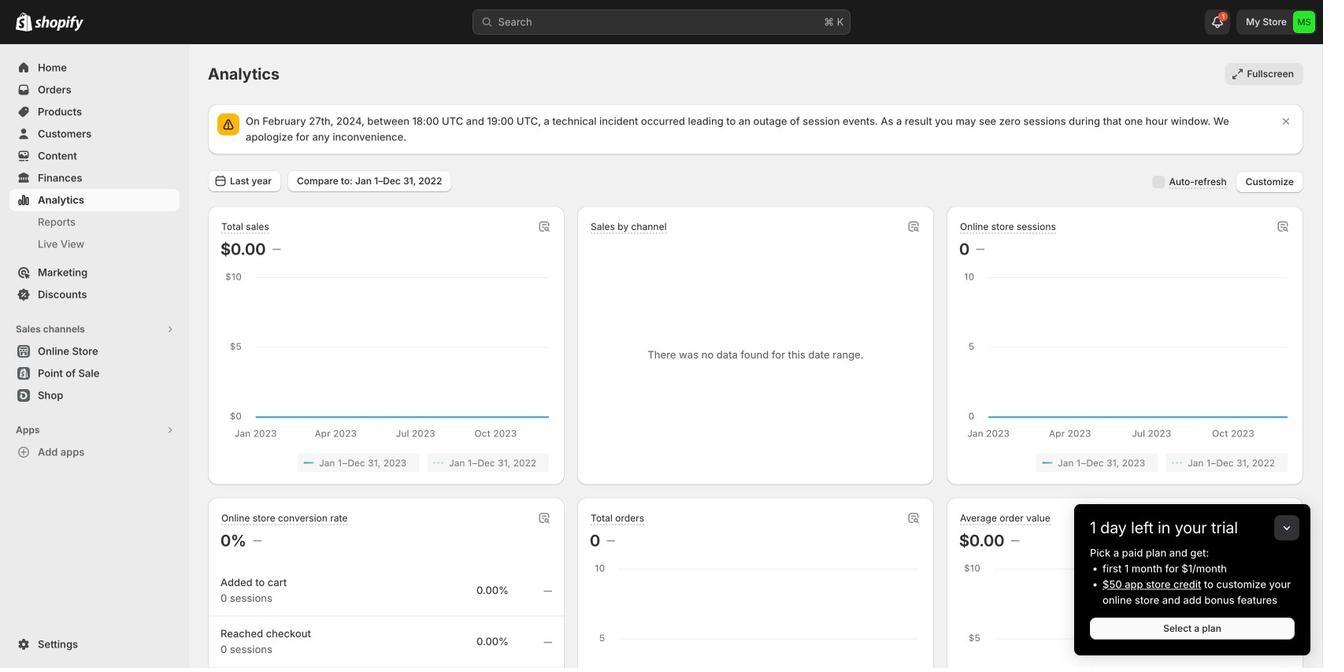 Task type: vqa. For each thing, say whether or not it's contained in the screenshot.
Online Store
no



Task type: describe. For each thing, give the bounding box(es) containing it.
shopify image
[[16, 12, 32, 31]]



Task type: locate. For each thing, give the bounding box(es) containing it.
1 list from the left
[[224, 453, 549, 472]]

0 horizontal spatial list
[[224, 453, 549, 472]]

list
[[224, 453, 549, 472], [963, 453, 1288, 472]]

2 list from the left
[[963, 453, 1288, 472]]

1 horizontal spatial list
[[963, 453, 1288, 472]]

my store image
[[1294, 11, 1316, 33]]

shopify image
[[35, 16, 84, 31]]



